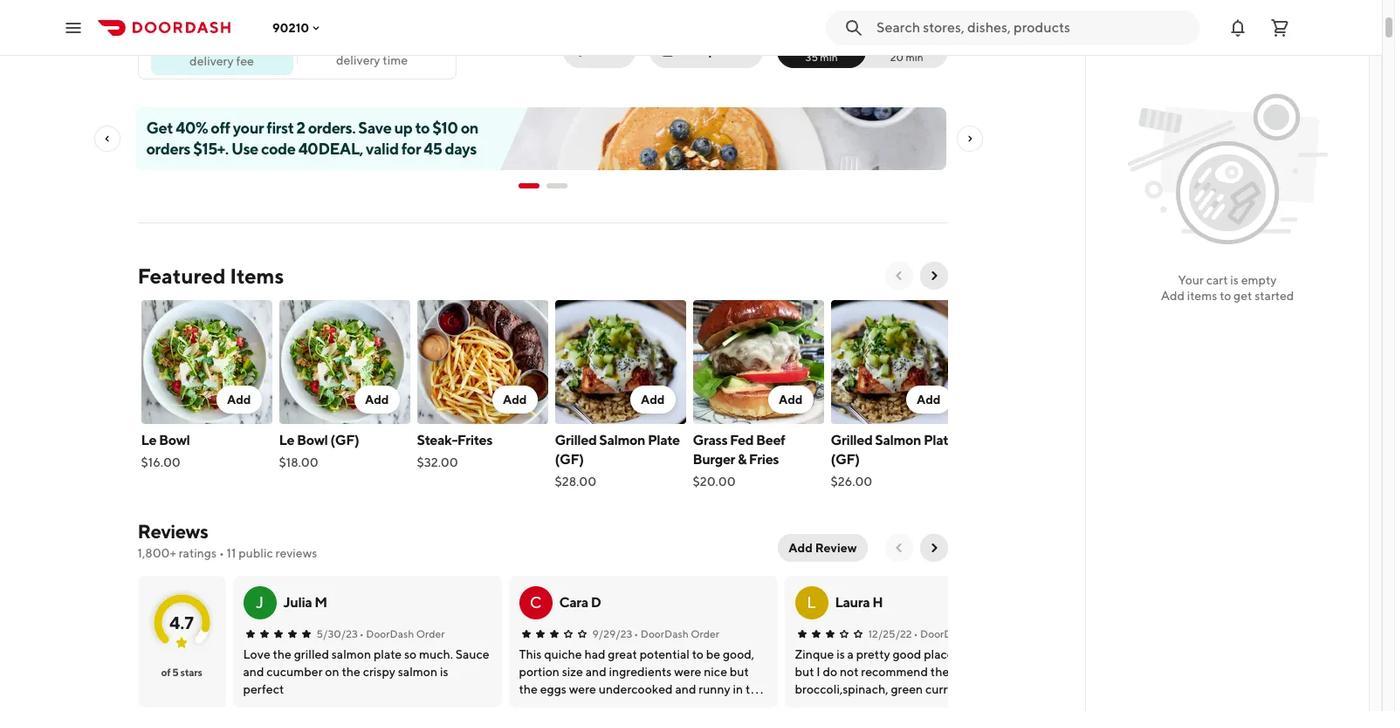 Task type: describe. For each thing, give the bounding box(es) containing it.
c
[[530, 594, 542, 612]]

grass fed beef burger & fries image
[[693, 301, 824, 425]]

next button of carousel image
[[927, 269, 941, 283]]

grilled salmon plate (gf) image for grilled salmon plate (gf) $28.00
[[555, 301, 686, 425]]

Store search: begin typing to search for stores available on DoorDash text field
[[877, 18, 1190, 37]]

order inside button
[[719, 44, 753, 58]]

add button for grilled salmon plate (gf) $26.00
[[907, 386, 952, 414]]

for
[[402, 140, 421, 158]]

&
[[738, 452, 747, 468]]

11
[[227, 547, 236, 561]]

orders
[[146, 140, 190, 158]]

beef
[[757, 432, 786, 449]]

add for steak-frites $32.00
[[503, 393, 527, 407]]

add review
[[789, 542, 857, 556]]

group order button
[[650, 33, 764, 68]]

delivery time
[[336, 53, 408, 67]]

order for j
[[416, 628, 445, 641]]

use
[[231, 140, 258, 158]]

$16.00
[[141, 456, 181, 470]]

order for c
[[691, 628, 720, 641]]

90210 button
[[273, 21, 323, 35]]

le bowl $16.00
[[141, 432, 190, 470]]

first
[[267, 119, 294, 137]]

delivery
[[799, 37, 846, 51]]

5
[[172, 667, 179, 680]]

add for grilled salmon plate (gf) $28.00
[[641, 393, 665, 407]]

add button for grass fed beef burger & fries $20.00
[[769, 386, 814, 414]]

burger
[[693, 452, 736, 468]]

grass
[[693, 432, 728, 449]]

fee
[[236, 54, 254, 68]]

bowl for $16.00
[[159, 432, 190, 449]]

1,800+
[[138, 547, 176, 561]]

$28.00
[[555, 475, 597, 489]]

h
[[873, 595, 883, 612]]

5/30/23
[[317, 628, 358, 641]]

stars
[[180, 667, 202, 680]]

bowl for (gf)
[[297, 432, 328, 449]]

items
[[230, 264, 284, 288]]

julia m
[[283, 595, 327, 612]]

le bowl (gf) image
[[279, 301, 410, 425]]

items
[[1188, 289, 1218, 303]]

reviews 1,800+ ratings • 11 public reviews
[[138, 521, 318, 561]]

notification bell image
[[1228, 17, 1249, 38]]

$10
[[433, 119, 458, 137]]

off
[[211, 119, 230, 137]]

julia
[[283, 595, 312, 612]]

cara
[[560, 595, 589, 612]]

$18.00
[[279, 456, 319, 470]]

frites
[[458, 432, 493, 449]]

to inside your cart is empty add items to get started
[[1221, 289, 1232, 303]]

group order
[[680, 44, 753, 58]]

reviews
[[276, 547, 318, 561]]

laura
[[836, 595, 870, 612]]

j
[[256, 594, 264, 612]]

• doordash order for c
[[635, 628, 720, 641]]

your
[[1179, 273, 1205, 287]]

to inside "get 40% off your first 2 orders. save up to $10 on orders $15+.  use code 40deal, valid for 45 days"
[[415, 119, 430, 137]]

add button for le bowl (gf) $18.00
[[355, 386, 400, 414]]

35
[[806, 51, 818, 64]]

group
[[680, 44, 716, 58]]

(gf) for grilled salmon plate (gf) $28.00
[[555, 452, 584, 468]]

$20.00
[[693, 475, 736, 489]]

public
[[239, 547, 273, 561]]

cara d
[[560, 595, 601, 612]]

of 5 stars
[[161, 667, 202, 680]]

fed
[[730, 432, 754, 449]]

• for c
[[635, 628, 639, 641]]

add inside button
[[789, 542, 813, 556]]

grass fed beef burger & fries $20.00
[[693, 432, 786, 489]]

previous image
[[892, 542, 906, 556]]

plate for grilled salmon plate (gf) $26.00
[[924, 432, 956, 449]]

min for pickup
[[906, 51, 924, 64]]

open menu image
[[63, 17, 84, 38]]

none radio containing pickup
[[856, 33, 948, 68]]

le bowl image
[[141, 301, 272, 425]]

90210
[[273, 21, 309, 35]]

add review button
[[779, 535, 868, 563]]

of
[[161, 667, 171, 680]]

9/29/23
[[593, 628, 633, 641]]

save inside button
[[599, 44, 626, 58]]

steak-frites $32.00
[[417, 432, 493, 470]]

add for grass fed beef burger & fries $20.00
[[779, 393, 803, 407]]

doordash for j
[[366, 628, 414, 641]]

45
[[424, 140, 442, 158]]

grilled salmon plate (gf) image for grilled salmon plate (gf) $26.00
[[831, 301, 962, 425]]

d
[[591, 595, 601, 612]]

reviews
[[138, 521, 208, 543]]



Task type: locate. For each thing, give the bounding box(es) containing it.
12/25/22
[[869, 628, 913, 641]]

plate inside grilled salmon plate (gf) $26.00
[[924, 432, 956, 449]]

add for grilled salmon plate (gf) $26.00
[[917, 393, 941, 407]]

le for le bowl (gf)
[[279, 432, 295, 449]]

bowl up $16.00
[[159, 432, 190, 449]]

0 horizontal spatial delivery
[[190, 54, 234, 68]]

• for l
[[914, 628, 919, 641]]

add for le bowl (gf) $18.00
[[365, 393, 389, 407]]

• doordash order
[[360, 628, 445, 641], [635, 628, 720, 641], [914, 628, 1000, 641]]

grilled up $28.00
[[555, 432, 597, 449]]

0 horizontal spatial save
[[358, 119, 392, 137]]

$15+.
[[193, 140, 229, 158]]

min inside delivery 35 min
[[821, 51, 838, 64]]

grilled inside "grilled salmon plate (gf) $28.00"
[[555, 432, 597, 449]]

doordash right 12/25/22
[[921, 628, 969, 641]]

1 delivery from the left
[[336, 53, 380, 67]]

order
[[719, 44, 753, 58], [416, 628, 445, 641], [691, 628, 720, 641], [971, 628, 1000, 641]]

• doordash order right 5/30/23
[[360, 628, 445, 641]]

0 horizontal spatial bowl
[[159, 432, 190, 449]]

your
[[233, 119, 264, 137]]

min for delivery
[[821, 51, 838, 64]]

doordash right 9/29/23
[[641, 628, 689, 641]]

$0.00 delivery fee
[[190, 36, 254, 68]]

1 add button from the left
[[217, 386, 262, 414]]

1 vertical spatial save
[[358, 119, 392, 137]]

4 add button from the left
[[631, 386, 676, 414]]

plate inside "grilled salmon plate (gf) $28.00"
[[648, 432, 680, 449]]

featured
[[138, 264, 226, 288]]

next image
[[927, 542, 941, 556]]

None radio
[[778, 33, 867, 68]]

grilled for grilled salmon plate (gf) $28.00
[[555, 432, 597, 449]]

$0.00
[[202, 36, 242, 53]]

0 horizontal spatial grilled salmon plate (gf) image
[[555, 301, 686, 425]]

1 horizontal spatial • doordash order
[[635, 628, 720, 641]]

1 horizontal spatial grilled
[[831, 432, 873, 449]]

laura h
[[836, 595, 883, 612]]

plate
[[648, 432, 680, 449], [924, 432, 956, 449]]

1 plate from the left
[[648, 432, 680, 449]]

bowl inside le bowl $16.00
[[159, 432, 190, 449]]

min inside pickup 20 min
[[906, 51, 924, 64]]

reviews link
[[138, 521, 208, 543]]

to right up on the top left of the page
[[415, 119, 430, 137]]

1 horizontal spatial delivery
[[336, 53, 380, 67]]

0 horizontal spatial plate
[[648, 432, 680, 449]]

2 grilled salmon plate (gf) image from the left
[[831, 301, 962, 425]]

empty
[[1242, 273, 1278, 287]]

0 horizontal spatial doordash
[[366, 628, 414, 641]]

1 le from the left
[[141, 432, 157, 449]]

1 horizontal spatial save
[[599, 44, 626, 58]]

add button
[[217, 386, 262, 414], [355, 386, 400, 414], [493, 386, 538, 414], [631, 386, 676, 414], [769, 386, 814, 414], [907, 386, 952, 414]]

1 horizontal spatial plate
[[924, 432, 956, 449]]

add inside your cart is empty add items to get started
[[1162, 289, 1185, 303]]

•
[[219, 547, 224, 561], [360, 628, 364, 641], [635, 628, 639, 641], [914, 628, 919, 641]]

featured items heading
[[138, 262, 284, 290]]

• doordash order for j
[[360, 628, 445, 641]]

(gf) inside grilled salmon plate (gf) $26.00
[[831, 452, 860, 468]]

salmon inside "grilled salmon plate (gf) $28.00"
[[599, 432, 646, 449]]

m
[[315, 595, 327, 612]]

none radio containing delivery
[[778, 33, 867, 68]]

$32.00
[[417, 456, 458, 470]]

1 • doordash order from the left
[[360, 628, 445, 641]]

1 horizontal spatial bowl
[[297, 432, 328, 449]]

5 add button from the left
[[769, 386, 814, 414]]

1 min from the left
[[821, 51, 838, 64]]

delivery 35 min
[[799, 37, 846, 64]]

2
[[297, 119, 305, 137]]

• doordash order for l
[[914, 628, 1000, 641]]

add button for steak-frites $32.00
[[493, 386, 538, 414]]

None radio
[[856, 33, 948, 68]]

salmon
[[599, 432, 646, 449], [876, 432, 922, 449]]

• doordash order right 12/25/22
[[914, 628, 1000, 641]]

save up valid
[[358, 119, 392, 137]]

doordash
[[366, 628, 414, 641], [641, 628, 689, 641], [921, 628, 969, 641]]

0 horizontal spatial • doordash order
[[360, 628, 445, 641]]

salmon for grilled salmon plate (gf) $28.00
[[599, 432, 646, 449]]

0 vertical spatial to
[[415, 119, 430, 137]]

fries
[[749, 452, 779, 468]]

1 grilled from the left
[[555, 432, 597, 449]]

40%
[[176, 119, 208, 137]]

(gf) inside le bowl (gf) $18.00
[[330, 432, 359, 449]]

1 horizontal spatial min
[[906, 51, 924, 64]]

0 horizontal spatial le
[[141, 432, 157, 449]]

• inside reviews 1,800+ ratings • 11 public reviews
[[219, 547, 224, 561]]

grilled salmon plate (gf) $26.00
[[831, 432, 956, 489]]

1 doordash from the left
[[366, 628, 414, 641]]

1 horizontal spatial (gf)
[[555, 452, 584, 468]]

started
[[1255, 289, 1295, 303]]

ratings
[[179, 547, 217, 561]]

0 horizontal spatial salmon
[[599, 432, 646, 449]]

6 add button from the left
[[907, 386, 952, 414]]

le
[[141, 432, 157, 449], [279, 432, 295, 449]]

2 doordash from the left
[[641, 628, 689, 641]]

get 40% off your first 2 orders. save up to $10 on orders $15+.  use code 40deal, valid for 45 days
[[146, 119, 479, 158]]

delivery left time
[[336, 53, 380, 67]]

doordash for l
[[921, 628, 969, 641]]

1 horizontal spatial salmon
[[876, 432, 922, 449]]

add button for le bowl $16.00
[[217, 386, 262, 414]]

is
[[1231, 273, 1240, 287]]

(gf) up $26.00
[[831, 452, 860, 468]]

min right 20
[[906, 51, 924, 64]]

1 bowl from the left
[[159, 432, 190, 449]]

pickup
[[888, 37, 927, 51]]

0 horizontal spatial (gf)
[[330, 432, 359, 449]]

40deal,
[[298, 140, 363, 158]]

• for j
[[360, 628, 364, 641]]

grilled salmon plate (gf) $28.00
[[555, 432, 680, 489]]

review
[[816, 542, 857, 556]]

doordash for c
[[641, 628, 689, 641]]

(gf) down 'le bowl (gf)' image
[[330, 432, 359, 449]]

code
[[261, 140, 296, 158]]

add for le bowl $16.00
[[227, 393, 251, 407]]

1 grilled salmon plate (gf) image from the left
[[555, 301, 686, 425]]

1 horizontal spatial le
[[279, 432, 295, 449]]

1 horizontal spatial to
[[1221, 289, 1232, 303]]

your cart is empty add items to get started
[[1162, 273, 1295, 303]]

delivery inside $0.00 delivery fee
[[190, 54, 234, 68]]

days
[[445, 140, 477, 158]]

0 horizontal spatial to
[[415, 119, 430, 137]]

min
[[821, 51, 838, 64], [906, 51, 924, 64]]

2 • doordash order from the left
[[635, 628, 720, 641]]

2 delivery from the left
[[190, 54, 234, 68]]

min right 35
[[821, 51, 838, 64]]

le bowl (gf) $18.00
[[279, 432, 359, 470]]

grilled salmon plate (gf) image
[[555, 301, 686, 425], [831, 301, 962, 425]]

valid
[[366, 140, 399, 158]]

add button for grilled salmon plate (gf) $28.00
[[631, 386, 676, 414]]

2 horizontal spatial (gf)
[[831, 452, 860, 468]]

1 vertical spatial to
[[1221, 289, 1232, 303]]

delivery down $0.00
[[190, 54, 234, 68]]

le up $18.00
[[279, 432, 295, 449]]

• right 12/25/22
[[914, 628, 919, 641]]

up
[[394, 119, 413, 137]]

2 le from the left
[[279, 432, 295, 449]]

le inside le bowl (gf) $18.00
[[279, 432, 295, 449]]

time
[[383, 53, 408, 67]]

grilled for grilled salmon plate (gf) $26.00
[[831, 432, 873, 449]]

previous button of carousel image
[[892, 269, 906, 283]]

(gf) up $28.00
[[555, 452, 584, 468]]

delivery
[[336, 53, 380, 67], [190, 54, 234, 68]]

salmon for grilled salmon plate (gf) $26.00
[[876, 432, 922, 449]]

bowl inside le bowl (gf) $18.00
[[297, 432, 328, 449]]

2 salmon from the left
[[876, 432, 922, 449]]

2 horizontal spatial • doordash order
[[914, 628, 1000, 641]]

cart
[[1207, 273, 1229, 287]]

steak frites image
[[417, 301, 548, 425]]

2 add button from the left
[[355, 386, 400, 414]]

orders.
[[308, 119, 356, 137]]

pickup 20 min
[[888, 37, 927, 64]]

save inside "get 40% off your first 2 orders. save up to $10 on orders $15+.  use code 40deal, valid for 45 days"
[[358, 119, 392, 137]]

$26.00
[[831, 475, 873, 489]]

4.7
[[170, 613, 194, 633]]

(gf)
[[330, 432, 359, 449], [555, 452, 584, 468], [831, 452, 860, 468]]

featured items
[[138, 264, 284, 288]]

3 doordash from the left
[[921, 628, 969, 641]]

to
[[415, 119, 430, 137], [1221, 289, 1232, 303]]

add
[[1162, 289, 1185, 303], [227, 393, 251, 407], [365, 393, 389, 407], [503, 393, 527, 407], [641, 393, 665, 407], [779, 393, 803, 407], [917, 393, 941, 407], [789, 542, 813, 556]]

grilled up $26.00
[[831, 432, 873, 449]]

1 salmon from the left
[[599, 432, 646, 449]]

0 vertical spatial save
[[599, 44, 626, 58]]

get
[[146, 119, 173, 137]]

3 add button from the left
[[493, 386, 538, 414]]

(gf) inside "grilled salmon plate (gf) $28.00"
[[555, 452, 584, 468]]

1 horizontal spatial grilled salmon plate (gf) image
[[831, 301, 962, 425]]

0 horizontal spatial min
[[821, 51, 838, 64]]

3 • doordash order from the left
[[914, 628, 1000, 641]]

steak-
[[417, 432, 458, 449]]

grilled inside grilled salmon plate (gf) $26.00
[[831, 432, 873, 449]]

save
[[599, 44, 626, 58], [358, 119, 392, 137]]

le up $16.00
[[141, 432, 157, 449]]

order methods option group
[[778, 33, 948, 68]]

• left 11
[[219, 547, 224, 561]]

plate for grilled salmon plate (gf) $28.00
[[648, 432, 680, 449]]

2 min from the left
[[906, 51, 924, 64]]

(gf) for grilled salmon plate (gf) $26.00
[[831, 452, 860, 468]]

save button
[[564, 33, 636, 68]]

1 horizontal spatial doordash
[[641, 628, 689, 641]]

order for l
[[971, 628, 1000, 641]]

• right 5/30/23
[[360, 628, 364, 641]]

grilled
[[555, 432, 597, 449], [831, 432, 873, 449]]

2 bowl from the left
[[297, 432, 328, 449]]

to left the get
[[1221, 289, 1232, 303]]

save left group
[[599, 44, 626, 58]]

select promotional banner element
[[518, 170, 567, 202]]

20
[[891, 51, 904, 64]]

on
[[461, 119, 479, 137]]

le for le bowl
[[141, 432, 157, 449]]

• doordash order right 9/29/23
[[635, 628, 720, 641]]

2 grilled from the left
[[831, 432, 873, 449]]

l
[[807, 594, 817, 612]]

• right 9/29/23
[[635, 628, 639, 641]]

2 horizontal spatial doordash
[[921, 628, 969, 641]]

doordash right 5/30/23
[[366, 628, 414, 641]]

le inside le bowl $16.00
[[141, 432, 157, 449]]

bowl up $18.00
[[297, 432, 328, 449]]

salmon inside grilled salmon plate (gf) $26.00
[[876, 432, 922, 449]]

0 horizontal spatial grilled
[[555, 432, 597, 449]]

get
[[1234, 289, 1253, 303]]

0 items, open order cart image
[[1270, 17, 1291, 38]]

2 plate from the left
[[924, 432, 956, 449]]



Task type: vqa. For each thing, say whether or not it's contained in the screenshot.
Cheese
no



